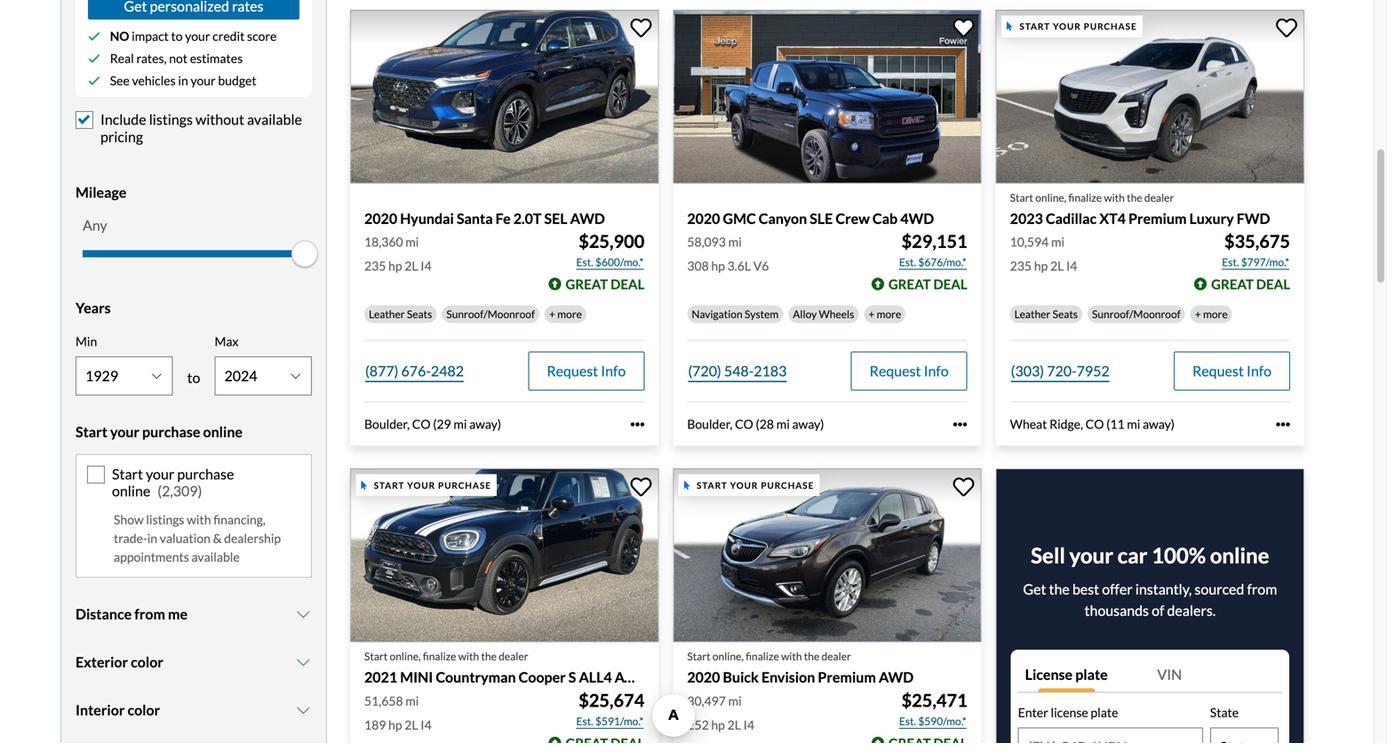 Task type: vqa. For each thing, say whether or not it's contained in the screenshot.
Sell 'popup button'
no



Task type: describe. For each thing, give the bounding box(es) containing it.
est. for $29,151
[[899, 256, 916, 269]]

mi right the (11
[[1127, 417, 1141, 432]]

info for $25,900
[[601, 362, 626, 380]]

your inside dropdown button
[[110, 423, 140, 440]]

4wd
[[901, 210, 934, 227]]

2l for $25,674
[[405, 717, 418, 732]]

3 + more from the left
[[1195, 308, 1228, 321]]

+ for $25,900
[[549, 308, 555, 321]]

235 for $35,675
[[1010, 258, 1032, 273]]

(2,309)
[[158, 482, 202, 500]]

online, for $25,471
[[713, 650, 744, 663]]

sle
[[810, 210, 833, 227]]

ridge,
[[1050, 417, 1083, 432]]

no impact to your credit score
[[110, 29, 277, 44]]

canyon
[[759, 210, 807, 227]]

+ more for $29,151
[[869, 308, 901, 321]]

of
[[1152, 602, 1165, 619]]

include
[[100, 111, 146, 128]]

58,093
[[687, 234, 726, 249]]

real
[[110, 51, 134, 66]]

countryman
[[436, 668, 516, 686]]

3 request info from the left
[[1193, 362, 1272, 380]]

2 vertical spatial online
[[1210, 543, 1270, 568]]

your down estimates
[[191, 73, 216, 88]]

$676/mo.*
[[918, 256, 967, 269]]

get
[[1023, 581, 1047, 598]]

2020 gmc canyon sle crew cab 4wd
[[687, 210, 934, 227]]

boulder, co (29 mi away)
[[364, 417, 501, 432]]

est. $591/mo.* button
[[576, 712, 645, 730]]

years button
[[76, 286, 312, 330]]

co for $25,900
[[412, 417, 431, 432]]

0 horizontal spatial to
[[171, 29, 183, 44]]

hp for $25,471
[[711, 717, 725, 732]]

start your purchase for $25,471
[[697, 480, 814, 490]]

license plate tab
[[1018, 657, 1150, 693]]

1 vertical spatial to
[[187, 369, 200, 386]]

start your purchase online button
[[76, 410, 312, 454]]

10,594
[[1010, 234, 1049, 249]]

color for interior color
[[128, 701, 160, 719]]

xt4
[[1100, 210, 1126, 227]]

see vehicles in your budget
[[110, 73, 256, 88]]

premium for awd
[[818, 668, 876, 686]]

awd inside start online, finalize with the dealer 2020 buick envision premium awd
[[879, 668, 914, 686]]

3 co from the left
[[1086, 417, 1104, 432]]

sell
[[1031, 543, 1066, 568]]

$600/mo.*
[[596, 256, 644, 269]]

listings for without
[[149, 111, 193, 128]]

chevron down image for exterior color
[[295, 655, 312, 669]]

info for $29,151
[[924, 362, 949, 380]]

$25,471 est. $590/mo.*
[[899, 690, 968, 727]]

676-
[[401, 362, 431, 380]]

premium for luxury
[[1129, 210, 1187, 227]]

crystal white tricoat 2023 cadillac xt4 premium luxury fwd suv / crossover front-wheel drive 9-speed automatic image
[[996, 10, 1305, 183]]

3 info from the left
[[1247, 362, 1272, 380]]

license plate
[[1025, 666, 1108, 683]]

request info button for $29,151
[[851, 352, 968, 391]]

(11
[[1107, 417, 1125, 432]]

color for exterior color
[[131, 653, 163, 671]]

mileage button
[[76, 170, 312, 215]]

wheat
[[1010, 417, 1047, 432]]

purchase for $35,675
[[1084, 21, 1137, 32]]

deal for $29,151
[[934, 276, 968, 292]]

start your purchase for $35,675
[[1020, 21, 1137, 32]]

189
[[364, 717, 386, 732]]

with for 2020
[[781, 650, 802, 663]]

show listings with financing, trade-in valuation & dealership appointments available
[[114, 512, 281, 565]]

est. $676/mo.* button
[[898, 253, 968, 271]]

instantly,
[[1136, 581, 1192, 598]]

51,658 mi 189 hp 2l i4
[[364, 693, 432, 732]]

est. $590/mo.* button
[[898, 712, 968, 730]]

exterior color button
[[76, 640, 312, 685]]

cooper
[[519, 668, 566, 686]]

system
[[745, 308, 779, 321]]

interior color
[[76, 701, 160, 719]]

58,093 mi 308 hp 3.6l v6
[[687, 234, 769, 273]]

Enter license plate field
[[1019, 728, 1202, 743]]

co for $29,151
[[735, 417, 754, 432]]

gmc
[[723, 210, 756, 227]]

pricing
[[100, 128, 143, 145]]

show
[[114, 512, 144, 527]]

deal for $35,675
[[1257, 276, 1291, 292]]

308
[[687, 258, 709, 273]]

offer
[[1102, 581, 1133, 598]]

2020 inside start online, finalize with the dealer 2020 buick envision premium awd
[[687, 668, 720, 686]]

(303) 720-7952
[[1011, 362, 1110, 380]]

(720) 548-2183
[[688, 362, 787, 380]]

est. for $25,674
[[576, 714, 593, 727]]

(877)
[[365, 362, 399, 380]]

boulder, for $25,900
[[364, 417, 410, 432]]

distance from me button
[[76, 592, 312, 637]]

luxury
[[1190, 210, 1234, 227]]

0 vertical spatial in
[[178, 73, 188, 88]]

deal for $25,900
[[611, 276, 645, 292]]

ellipsis h image for wheat ridge, co (11 mi away)
[[1276, 417, 1291, 431]]

more for $25,900
[[558, 308, 582, 321]]

request for $29,151
[[870, 362, 921, 380]]

online, for $25,674
[[390, 650, 421, 663]]

credit
[[213, 29, 245, 44]]

2l for $35,675
[[1051, 258, 1064, 273]]

mi inside 10,594 mi 235 hp 2l i4
[[1051, 234, 1065, 249]]

2 seats from the left
[[1053, 308, 1078, 321]]

finalize inside start online, finalize with the dealer 2023 cadillac xt4 premium luxury fwd
[[1069, 191, 1102, 204]]

3 + from the left
[[1195, 308, 1201, 321]]

exterior
[[76, 653, 128, 671]]

i4 for $25,674
[[421, 717, 432, 732]]

$29,151
[[902, 231, 968, 252]]

fwd
[[1237, 210, 1271, 227]]

2020 for $25,900
[[364, 210, 397, 227]]

from inside get the best offer instantly, sourced from thousands of dealers.
[[1247, 581, 1278, 598]]

the for countryman
[[481, 650, 497, 663]]

hp for $25,674
[[388, 717, 402, 732]]

get the best offer instantly, sourced from thousands of dealers.
[[1023, 581, 1278, 619]]

available inside include listings without available pricing
[[247, 111, 302, 128]]

3 more from the left
[[1203, 308, 1228, 321]]

with for 2021
[[458, 650, 479, 663]]

sourced
[[1195, 581, 1245, 598]]

2 leather seats from the left
[[1015, 308, 1078, 321]]

dealer for $25,471
[[822, 650, 851, 663]]

exterior color
[[76, 653, 163, 671]]

$29,151 est. $676/mo.*
[[899, 231, 968, 269]]

2l for $25,900
[[405, 258, 418, 273]]

valuation
[[160, 531, 211, 546]]

start inside start online, finalize with the dealer 2020 buick envision premium awd
[[687, 650, 711, 663]]

$35,675
[[1225, 231, 1291, 252]]

dealer inside start online, finalize with the dealer 2023 cadillac xt4 premium luxury fwd
[[1145, 191, 1174, 204]]

(303)
[[1011, 362, 1044, 380]]

2023
[[1010, 210, 1043, 227]]

rates,
[[136, 51, 167, 66]]

your down boulder, co (29 mi away)
[[407, 480, 436, 490]]

2l for $25,471
[[728, 717, 741, 732]]

start online, finalize with the dealer 2020 buick envision premium awd
[[687, 650, 914, 686]]

est. $600/mo.* button
[[576, 253, 645, 271]]

your up estimates
[[185, 29, 210, 44]]

18,360 mi 235 hp 2l i4
[[364, 234, 432, 273]]

great for $35,675
[[1212, 276, 1254, 292]]

distance
[[76, 605, 132, 623]]

1 leather seats from the left
[[369, 308, 432, 321]]

start inside start online, finalize with the dealer 2023 cadillac xt4 premium luxury fwd
[[1010, 191, 1034, 204]]

(720) 548-2183 button
[[687, 352, 788, 391]]

252
[[687, 717, 709, 732]]

without
[[196, 111, 244, 128]]

0 horizontal spatial awd
[[570, 210, 605, 227]]

dealers.
[[1167, 602, 1216, 619]]

(877) 676-2482 button
[[364, 352, 465, 391]]

navigation system
[[692, 308, 779, 321]]

hyundai
[[400, 210, 454, 227]]

more for $29,151
[[877, 308, 901, 321]]

i4 for $35,675
[[1067, 258, 1078, 273]]

start online, finalize with the dealer 2021 mini countryman cooper s all4 awd
[[364, 650, 650, 686]]

the for xt4
[[1127, 191, 1143, 204]]

(29
[[433, 417, 451, 432]]

2021
[[364, 668, 397, 686]]

vin
[[1158, 666, 1182, 683]]

stormy sea 2020 hyundai santa fe 2.0t sel awd suv / crossover all-wheel drive 8-speed automatic image
[[350, 10, 659, 183]]

include listings without available pricing
[[100, 111, 302, 145]]

great deal for $35,675
[[1212, 276, 1291, 292]]

start your purchase for $25,674
[[374, 480, 491, 490]]

1 vertical spatial start your purchase online
[[112, 465, 234, 500]]

espresso metallic 2020 buick envision premium awd suv / crossover all-wheel drive 9-speed automatic image
[[673, 469, 982, 642]]

away) for $25,900
[[469, 417, 501, 432]]

onyx black 2020 gmc canyon sle crew cab 4wd pickup truck four-wheel drive 8-speed automatic image
[[673, 10, 982, 183]]

i4 for $25,900
[[421, 258, 432, 273]]

with inside show listings with financing, trade-in valuation & dealership appointments available
[[187, 512, 211, 527]]

235 for $25,900
[[364, 258, 386, 273]]

ellipsis h image
[[630, 417, 645, 431]]

great deal for $29,151
[[889, 276, 968, 292]]

your down the start your purchase online dropdown button
[[146, 465, 174, 482]]

alloy wheels
[[793, 308, 854, 321]]

1 check image from the top
[[88, 30, 100, 43]]

enter
[[1018, 705, 1049, 720]]

mi inside 58,093 mi 308 hp 3.6l v6
[[728, 234, 742, 249]]



Task type: locate. For each thing, give the bounding box(es) containing it.
i4 inside 51,658 mi 189 hp 2l i4
[[421, 717, 432, 732]]

0 vertical spatial online
[[203, 423, 243, 440]]

1 ellipsis h image from the left
[[953, 417, 968, 431]]

2 chevron down image from the top
[[295, 655, 312, 669]]

2 check image from the top
[[88, 75, 100, 87]]

the inside start online, finalize with the dealer 2023 cadillac xt4 premium luxury fwd
[[1127, 191, 1143, 204]]

boulder, down (877)
[[364, 417, 410, 432]]

1 + from the left
[[549, 308, 555, 321]]

235 inside 10,594 mi 235 hp 2l i4
[[1010, 258, 1032, 273]]

1 vertical spatial listings
[[146, 512, 184, 527]]

1 horizontal spatial from
[[1247, 581, 1278, 598]]

vin tab
[[1150, 657, 1283, 693]]

listings inside show listings with financing, trade-in valuation & dealership appointments available
[[146, 512, 184, 527]]

color inside dropdown button
[[128, 701, 160, 719]]

see
[[110, 73, 130, 88]]

from right sourced
[[1247, 581, 1278, 598]]

in
[[178, 73, 188, 88], [147, 531, 157, 546]]

with up envision
[[781, 650, 802, 663]]

0 horizontal spatial ellipsis h image
[[953, 417, 968, 431]]

0 vertical spatial premium
[[1129, 210, 1187, 227]]

2 horizontal spatial awd
[[879, 668, 914, 686]]

to up the start your purchase online dropdown button
[[187, 369, 200, 386]]

dealer for $25,674
[[499, 650, 528, 663]]

1 deal from the left
[[611, 276, 645, 292]]

(720)
[[688, 362, 722, 380]]

1 horizontal spatial leather seats
[[1015, 308, 1078, 321]]

purchase for $25,471
[[761, 480, 814, 490]]

hp down 18,360
[[388, 258, 402, 273]]

start
[[1020, 21, 1051, 32], [1010, 191, 1034, 204], [76, 423, 107, 440], [112, 465, 143, 482], [374, 480, 405, 490], [697, 480, 728, 490], [364, 650, 388, 663], [687, 650, 711, 663]]

appointments
[[114, 549, 189, 565]]

0 horizontal spatial away)
[[469, 417, 501, 432]]

chevron down image for distance from me
[[295, 607, 312, 621]]

seats up 676-
[[407, 308, 432, 321]]

1 horizontal spatial in
[[178, 73, 188, 88]]

me
[[168, 605, 188, 623]]

premium right 'xt4'
[[1129, 210, 1187, 227]]

mi down gmc
[[728, 234, 742, 249]]

mouse pointer image
[[1007, 22, 1013, 31]]

dealer inside start online, finalize with the dealer 2020 buick envision premium awd
[[822, 650, 851, 663]]

est. for $25,900
[[576, 256, 593, 269]]

1 vertical spatial available
[[192, 549, 240, 565]]

1 + more from the left
[[549, 308, 582, 321]]

finalize up buick
[[746, 650, 779, 663]]

0 horizontal spatial available
[[192, 549, 240, 565]]

&
[[213, 531, 222, 546]]

hp inside 10,594 mi 235 hp 2l i4
[[1034, 258, 1048, 273]]

great deal down 'est. $600/mo.*' "button"
[[566, 276, 645, 292]]

hp right 252
[[711, 717, 725, 732]]

1 horizontal spatial request
[[870, 362, 921, 380]]

+ more down est. $797/mo.* button
[[1195, 308, 1228, 321]]

$797/mo.*
[[1241, 256, 1290, 269]]

from left me
[[134, 605, 165, 623]]

start your purchase online
[[76, 423, 243, 440], [112, 465, 234, 500]]

i4 down mini
[[421, 717, 432, 732]]

0 horizontal spatial request info
[[547, 362, 626, 380]]

check image down check icon on the left top
[[88, 75, 100, 87]]

2183
[[754, 362, 787, 380]]

great down est. $676/mo.* button in the right of the page
[[889, 276, 931, 292]]

info
[[601, 362, 626, 380], [924, 362, 949, 380], [1247, 362, 1272, 380]]

2l down hyundai
[[405, 258, 418, 273]]

in inside show listings with financing, trade-in valuation & dealership appointments available
[[147, 531, 157, 546]]

1 vertical spatial plate
[[1091, 705, 1118, 720]]

1 horizontal spatial great
[[889, 276, 931, 292]]

2 horizontal spatial more
[[1203, 308, 1228, 321]]

2 horizontal spatial finalize
[[1069, 191, 1102, 204]]

0 horizontal spatial +
[[549, 308, 555, 321]]

0 horizontal spatial great deal
[[566, 276, 645, 292]]

wheat ridge, co (11 mi away)
[[1010, 417, 1175, 432]]

1 horizontal spatial sunroof/moonroof
[[1092, 308, 1181, 321]]

235 inside 18,360 mi 235 hp 2l i4
[[364, 258, 386, 273]]

1 horizontal spatial deal
[[934, 276, 968, 292]]

chevron down image
[[295, 607, 312, 621], [295, 655, 312, 669], [295, 703, 312, 717]]

0 vertical spatial color
[[131, 653, 163, 671]]

mouse pointer image for $25,471
[[684, 481, 690, 490]]

1 235 from the left
[[364, 258, 386, 273]]

$25,471
[[902, 690, 968, 711]]

2020 for $29,151
[[687, 210, 720, 227]]

0 horizontal spatial request
[[547, 362, 598, 380]]

2 horizontal spatial +
[[1195, 308, 1201, 321]]

0 horizontal spatial leather
[[369, 308, 405, 321]]

color inside dropdown button
[[131, 653, 163, 671]]

premium inside start online, finalize with the dealer 2023 cadillac xt4 premium luxury fwd
[[1129, 210, 1187, 227]]

from inside dropdown button
[[134, 605, 165, 623]]

2 horizontal spatial info
[[1247, 362, 1272, 380]]

2 horizontal spatial great deal
[[1212, 276, 1291, 292]]

1 horizontal spatial + more
[[869, 308, 901, 321]]

mi
[[406, 234, 419, 249], [728, 234, 742, 249], [1051, 234, 1065, 249], [454, 417, 467, 432], [777, 417, 790, 432], [1127, 417, 1141, 432], [406, 693, 419, 708], [728, 693, 742, 708]]

100%
[[1152, 543, 1206, 568]]

1 request info button from the left
[[528, 352, 645, 391]]

plate inside tab
[[1076, 666, 1108, 683]]

0 horizontal spatial 235
[[364, 258, 386, 273]]

1 co from the left
[[412, 417, 431, 432]]

the for envision
[[804, 650, 820, 663]]

to up real rates, not estimates
[[171, 29, 183, 44]]

available inside show listings with financing, trade-in valuation & dealership appointments available
[[192, 549, 240, 565]]

0 vertical spatial available
[[247, 111, 302, 128]]

mi inside 30,497 mi 252 hp 2l i4
[[728, 693, 742, 708]]

18,360
[[364, 234, 403, 249]]

0 horizontal spatial leather seats
[[369, 308, 432, 321]]

2 info from the left
[[924, 362, 949, 380]]

best
[[1073, 581, 1100, 598]]

(303) 720-7952 button
[[1010, 352, 1111, 391]]

2482
[[431, 362, 464, 380]]

2 horizontal spatial start your purchase
[[1020, 21, 1137, 32]]

navigation
[[692, 308, 743, 321]]

great down 'est. $600/mo.*' "button"
[[566, 276, 608, 292]]

request info for $29,151
[[870, 362, 949, 380]]

+ more
[[549, 308, 582, 321], [869, 308, 901, 321], [1195, 308, 1228, 321]]

0 vertical spatial to
[[171, 29, 183, 44]]

state
[[1210, 705, 1239, 720]]

1 horizontal spatial available
[[247, 111, 302, 128]]

hp right 189
[[388, 717, 402, 732]]

to
[[171, 29, 183, 44], [187, 369, 200, 386]]

start your purchase online up (2,309)
[[76, 423, 243, 440]]

real rates, not estimates
[[110, 51, 243, 66]]

2 horizontal spatial away)
[[1143, 417, 1175, 432]]

chevron down image inside exterior color dropdown button
[[295, 655, 312, 669]]

tab list
[[1018, 657, 1283, 693]]

0 vertical spatial chevron down image
[[295, 607, 312, 621]]

your
[[1053, 21, 1081, 32], [185, 29, 210, 44], [191, 73, 216, 88], [110, 423, 140, 440], [146, 465, 174, 482], [407, 480, 436, 490], [730, 480, 759, 490], [1070, 543, 1114, 568]]

235
[[364, 258, 386, 273], [1010, 258, 1032, 273]]

start your purchase online down the start your purchase online dropdown button
[[112, 465, 234, 500]]

0 horizontal spatial request info button
[[528, 352, 645, 391]]

1 horizontal spatial finalize
[[746, 650, 779, 663]]

2l inside 51,658 mi 189 hp 2l i4
[[405, 717, 418, 732]]

start your purchase down boulder, co (28 mi away)
[[697, 480, 814, 490]]

online,
[[1036, 191, 1067, 204], [390, 650, 421, 663], [713, 650, 744, 663]]

1 vertical spatial check image
[[88, 75, 100, 87]]

1 horizontal spatial to
[[187, 369, 200, 386]]

envision
[[762, 668, 815, 686]]

distance from me
[[76, 605, 188, 623]]

2 horizontal spatial request
[[1193, 362, 1244, 380]]

listings up valuation
[[146, 512, 184, 527]]

co left the (11
[[1086, 417, 1104, 432]]

vehicles
[[132, 73, 176, 88]]

deal down $797/mo.*
[[1257, 276, 1291, 292]]

tab list containing license plate
[[1018, 657, 1283, 693]]

1 sunroof/moonroof from the left
[[446, 308, 535, 321]]

mi right (29
[[454, 417, 467, 432]]

sel
[[544, 210, 568, 227]]

in up the appointments
[[147, 531, 157, 546]]

awd right sel
[[570, 210, 605, 227]]

2 boulder, from the left
[[687, 417, 733, 432]]

alloy
[[793, 308, 817, 321]]

+ more down 'est. $600/mo.*' "button"
[[549, 308, 582, 321]]

online, up mini
[[390, 650, 421, 663]]

plate up enter license plate field
[[1091, 705, 1118, 720]]

with up valuation
[[187, 512, 211, 527]]

awd up $25,471
[[879, 668, 914, 686]]

est. inside $25,674 est. $591/mo.*
[[576, 714, 593, 727]]

est. inside $35,675 est. $797/mo.*
[[1222, 256, 1239, 269]]

request info button
[[528, 352, 645, 391], [851, 352, 968, 391], [1174, 352, 1291, 391]]

great for $29,151
[[889, 276, 931, 292]]

+ more right the wheels
[[869, 308, 901, 321]]

online, inside start online, finalize with the dealer 2021 mini countryman cooper s all4 awd
[[390, 650, 421, 663]]

request info button for $25,900
[[528, 352, 645, 391]]

1 horizontal spatial co
[[735, 417, 754, 432]]

your up show
[[110, 423, 140, 440]]

2 co from the left
[[735, 417, 754, 432]]

ellipsis h image
[[953, 417, 968, 431], [1276, 417, 1291, 431]]

license
[[1051, 705, 1089, 720]]

1 horizontal spatial +
[[869, 308, 875, 321]]

i4 down 'cadillac'
[[1067, 258, 1078, 273]]

estimates
[[190, 51, 243, 66]]

finalize up 'cadillac'
[[1069, 191, 1102, 204]]

0 horizontal spatial deal
[[611, 276, 645, 292]]

2 away) from the left
[[792, 417, 824, 432]]

2l inside 18,360 mi 235 hp 2l i4
[[405, 258, 418, 273]]

0 vertical spatial from
[[1247, 581, 1278, 598]]

1 vertical spatial online
[[112, 482, 150, 500]]

i4 for $25,471
[[744, 717, 755, 732]]

0 horizontal spatial online
[[112, 482, 150, 500]]

0 horizontal spatial + more
[[549, 308, 582, 321]]

hp inside 58,093 mi 308 hp 3.6l v6
[[711, 258, 725, 273]]

leather seats up (303) 720-7952
[[1015, 308, 1078, 321]]

2 deal from the left
[[934, 276, 968, 292]]

great deal down est. $797/mo.* button
[[1212, 276, 1291, 292]]

2 leather from the left
[[1015, 308, 1051, 321]]

0 horizontal spatial more
[[558, 308, 582, 321]]

2l right 189
[[405, 717, 418, 732]]

awd inside start online, finalize with the dealer 2021 mini countryman cooper s all4 awd
[[615, 668, 650, 686]]

0 horizontal spatial premium
[[818, 668, 876, 686]]

available down &
[[192, 549, 240, 565]]

i4 down buick
[[744, 717, 755, 732]]

the inside start online, finalize with the dealer 2020 buick envision premium awd
[[804, 650, 820, 663]]

2 vertical spatial chevron down image
[[295, 703, 312, 717]]

hp right 308
[[711, 258, 725, 273]]

leather seats
[[369, 308, 432, 321], [1015, 308, 1078, 321]]

mi down 'cadillac'
[[1051, 234, 1065, 249]]

i4 down hyundai
[[421, 258, 432, 273]]

hp for $25,900
[[388, 258, 402, 273]]

0 horizontal spatial info
[[601, 362, 626, 380]]

3 request info button from the left
[[1174, 352, 1291, 391]]

hp for $35,675
[[1034, 258, 1048, 273]]

finalize for $25,471
[[746, 650, 779, 663]]

i4 inside 30,497 mi 252 hp 2l i4
[[744, 717, 755, 732]]

more right the wheels
[[877, 308, 901, 321]]

away) for $29,151
[[792, 417, 824, 432]]

2 horizontal spatial online
[[1210, 543, 1270, 568]]

1 horizontal spatial online
[[203, 423, 243, 440]]

235 down 10,594
[[1010, 258, 1032, 273]]

2 ellipsis h image from the left
[[1276, 417, 1291, 431]]

2 request from the left
[[870, 362, 921, 380]]

1 horizontal spatial seats
[[1053, 308, 1078, 321]]

$25,674 est. $591/mo.*
[[576, 690, 645, 727]]

wheels
[[819, 308, 854, 321]]

10,594 mi 235 hp 2l i4
[[1010, 234, 1078, 273]]

est. down $25,471
[[899, 714, 916, 727]]

online, inside start online, finalize with the dealer 2020 buick envision premium awd
[[713, 650, 744, 663]]

years
[[76, 299, 111, 316]]

1 horizontal spatial awd
[[615, 668, 650, 686]]

dealership
[[224, 531, 281, 546]]

0 horizontal spatial co
[[412, 417, 431, 432]]

trade-
[[114, 531, 147, 546]]

away) right the (11
[[1143, 417, 1175, 432]]

midnight black metallic 2021 mini countryman cooper s all4 awd suv / crossover all-wheel drive 8-speed automatic image
[[350, 469, 659, 642]]

2 mouse pointer image from the left
[[684, 481, 690, 490]]

hp inside 30,497 mi 252 hp 2l i4
[[711, 717, 725, 732]]

buick
[[723, 668, 759, 686]]

mi down buick
[[728, 693, 742, 708]]

0 vertical spatial start your purchase online
[[76, 423, 243, 440]]

leather up (877)
[[369, 308, 405, 321]]

0 vertical spatial check image
[[88, 30, 100, 43]]

1 horizontal spatial away)
[[792, 417, 824, 432]]

3.6l
[[728, 258, 751, 273]]

1 horizontal spatial 235
[[1010, 258, 1032, 273]]

chevron down image inside distance from me dropdown button
[[295, 607, 312, 621]]

est. down $29,151
[[899, 256, 916, 269]]

3 request from the left
[[1193, 362, 1244, 380]]

dealer
[[1145, 191, 1174, 204], [499, 650, 528, 663], [822, 650, 851, 663]]

hp inside 51,658 mi 189 hp 2l i4
[[388, 717, 402, 732]]

dealer inside start online, finalize with the dealer 2021 mini countryman cooper s all4 awd
[[499, 650, 528, 663]]

not
[[169, 51, 188, 66]]

with up 'xt4'
[[1104, 191, 1125, 204]]

est. for $25,471
[[899, 714, 916, 727]]

request info for $25,900
[[547, 362, 626, 380]]

mouse pointer image for $25,674
[[361, 481, 367, 490]]

boulder,
[[364, 417, 410, 432], [687, 417, 733, 432]]

listings down see vehicles in your budget
[[149, 111, 193, 128]]

available down budget
[[247, 111, 302, 128]]

chevron down image inside "interior color" dropdown button
[[295, 703, 312, 717]]

0 horizontal spatial finalize
[[423, 650, 456, 663]]

0 horizontal spatial sunroof/moonroof
[[446, 308, 535, 321]]

0 horizontal spatial boulder,
[[364, 417, 410, 432]]

online inside dropdown button
[[203, 423, 243, 440]]

0 horizontal spatial great
[[566, 276, 608, 292]]

online, up buick
[[713, 650, 744, 663]]

1 mouse pointer image from the left
[[361, 481, 367, 490]]

1 great deal from the left
[[566, 276, 645, 292]]

1 horizontal spatial leather
[[1015, 308, 1051, 321]]

$25,900
[[579, 231, 645, 252]]

start your purchase online inside the start your purchase online dropdown button
[[76, 423, 243, 440]]

sunroof/moonroof up '7952'
[[1092, 308, 1181, 321]]

est. down $25,674
[[576, 714, 593, 727]]

impact
[[132, 29, 169, 44]]

2 horizontal spatial + more
[[1195, 308, 1228, 321]]

1 vertical spatial premium
[[818, 668, 876, 686]]

0 horizontal spatial mouse pointer image
[[361, 481, 367, 490]]

1 vertical spatial chevron down image
[[295, 655, 312, 669]]

30,497 mi 252 hp 2l i4
[[687, 693, 755, 732]]

cadillac
[[1046, 210, 1097, 227]]

deal down $600/mo.*
[[611, 276, 645, 292]]

2 horizontal spatial request info button
[[1174, 352, 1291, 391]]

away) right (29
[[469, 417, 501, 432]]

request
[[547, 362, 598, 380], [870, 362, 921, 380], [1193, 362, 1244, 380]]

premium right envision
[[818, 668, 876, 686]]

purchase for $25,674
[[438, 480, 491, 490]]

with inside start online, finalize with the dealer 2021 mini countryman cooper s all4 awd
[[458, 650, 479, 663]]

2l inside 10,594 mi 235 hp 2l i4
[[1051, 258, 1064, 273]]

2 great from the left
[[889, 276, 931, 292]]

1 vertical spatial in
[[147, 531, 157, 546]]

thousands
[[1085, 602, 1149, 619]]

boulder, co (28 mi away)
[[687, 417, 824, 432]]

check image
[[88, 52, 100, 65]]

chevron down image for interior color
[[295, 703, 312, 717]]

2l inside 30,497 mi 252 hp 2l i4
[[728, 717, 741, 732]]

2 + from the left
[[869, 308, 875, 321]]

est.
[[576, 256, 593, 269], [899, 256, 916, 269], [1222, 256, 1239, 269], [576, 714, 593, 727], [899, 714, 916, 727]]

s
[[569, 668, 576, 686]]

leather up (303)
[[1015, 308, 1051, 321]]

start inside start online, finalize with the dealer 2021 mini countryman cooper s all4 awd
[[364, 650, 388, 663]]

your down boulder, co (28 mi away)
[[730, 480, 759, 490]]

3 great deal from the left
[[1212, 276, 1291, 292]]

deal down $676/mo.*
[[934, 276, 968, 292]]

est. inside $25,900 est. $600/mo.*
[[576, 256, 593, 269]]

mi down mini
[[406, 693, 419, 708]]

ellipsis h image for boulder, co (28 mi away)
[[953, 417, 968, 431]]

2020 up 30,497
[[687, 668, 720, 686]]

2 sunroof/moonroof from the left
[[1092, 308, 1181, 321]]

hp down 10,594
[[1034, 258, 1048, 273]]

color right interior
[[128, 701, 160, 719]]

1 horizontal spatial online,
[[713, 650, 744, 663]]

with
[[1104, 191, 1125, 204], [187, 512, 211, 527], [458, 650, 479, 663], [781, 650, 802, 663]]

with up countryman
[[458, 650, 479, 663]]

i4 inside 18,360 mi 235 hp 2l i4
[[421, 258, 432, 273]]

listings inside include listings without available pricing
[[149, 111, 193, 128]]

1 leather from the left
[[369, 308, 405, 321]]

0 vertical spatial listings
[[149, 111, 193, 128]]

2020 up 18,360
[[364, 210, 397, 227]]

check image
[[88, 30, 100, 43], [88, 75, 100, 87]]

leather seats up (877) 676-2482
[[369, 308, 432, 321]]

great for $25,900
[[566, 276, 608, 292]]

2 horizontal spatial great
[[1212, 276, 1254, 292]]

235 down 18,360
[[364, 258, 386, 273]]

your up best
[[1070, 543, 1114, 568]]

2 horizontal spatial deal
[[1257, 276, 1291, 292]]

2l down 'cadillac'
[[1051, 258, 1064, 273]]

est. down $25,900
[[576, 256, 593, 269]]

1 horizontal spatial request info
[[870, 362, 949, 380]]

cab
[[873, 210, 898, 227]]

1 boulder, from the left
[[364, 417, 410, 432]]

hp for $29,151
[[711, 258, 725, 273]]

1 horizontal spatial ellipsis h image
[[1276, 417, 1291, 431]]

1 great from the left
[[566, 276, 608, 292]]

est. inside $29,151 est. $676/mo.*
[[899, 256, 916, 269]]

i4 inside 10,594 mi 235 hp 2l i4
[[1067, 258, 1078, 273]]

check image up check icon on the left top
[[88, 30, 100, 43]]

mouse pointer image
[[361, 481, 367, 490], [684, 481, 690, 490]]

great down est. $797/mo.* button
[[1212, 276, 1254, 292]]

great deal down est. $676/mo.* button in the right of the page
[[889, 276, 968, 292]]

1 request info from the left
[[547, 362, 626, 380]]

mi inside 51,658 mi 189 hp 2l i4
[[406, 693, 419, 708]]

1 horizontal spatial start your purchase
[[697, 480, 814, 490]]

online, up 'cadillac'
[[1036, 191, 1067, 204]]

2 more from the left
[[877, 308, 901, 321]]

boulder, for $29,151
[[687, 417, 733, 432]]

1 info from the left
[[601, 362, 626, 380]]

1 horizontal spatial boulder,
[[687, 417, 733, 432]]

3 chevron down image from the top
[[295, 703, 312, 717]]

mini
[[400, 668, 433, 686]]

2 + more from the left
[[869, 308, 901, 321]]

1 seats from the left
[[407, 308, 432, 321]]

the inside get the best offer instantly, sourced from thousands of dealers.
[[1049, 581, 1070, 598]]

2020 up 58,093
[[687, 210, 720, 227]]

the inside start online, finalize with the dealer 2021 mini countryman cooper s all4 awd
[[481, 650, 497, 663]]

with inside start online, finalize with the dealer 2023 cadillac xt4 premium luxury fwd
[[1104, 191, 1125, 204]]

online, inside start online, finalize with the dealer 2023 cadillac xt4 premium luxury fwd
[[1036, 191, 1067, 204]]

+ more for $25,900
[[549, 308, 582, 321]]

request for $25,900
[[547, 362, 598, 380]]

1 vertical spatial color
[[128, 701, 160, 719]]

mi inside 18,360 mi 235 hp 2l i4
[[406, 234, 419, 249]]

with inside start online, finalize with the dealer 2020 buick envision premium awd
[[781, 650, 802, 663]]

1 horizontal spatial dealer
[[822, 650, 851, 663]]

seats up 720-
[[1053, 308, 1078, 321]]

3 deal from the left
[[1257, 276, 1291, 292]]

2 235 from the left
[[1010, 258, 1032, 273]]

purchase inside dropdown button
[[142, 423, 200, 440]]

1 chevron down image from the top
[[295, 607, 312, 621]]

1 away) from the left
[[469, 417, 501, 432]]

in down not
[[178, 73, 188, 88]]

premium inside start online, finalize with the dealer 2020 buick envision premium awd
[[818, 668, 876, 686]]

santa
[[457, 210, 493, 227]]

crew
[[836, 210, 870, 227]]

start inside dropdown button
[[76, 423, 107, 440]]

1 horizontal spatial premium
[[1129, 210, 1187, 227]]

+ for $29,151
[[869, 308, 875, 321]]

any
[[83, 216, 107, 234]]

listings for with
[[146, 512, 184, 527]]

1 request from the left
[[547, 362, 598, 380]]

0 horizontal spatial dealer
[[499, 650, 528, 663]]

0 horizontal spatial in
[[147, 531, 157, 546]]

car
[[1118, 543, 1148, 568]]

more down 'est. $600/mo.*' "button"
[[558, 308, 582, 321]]

co left (28
[[735, 417, 754, 432]]

est. inside $25,471 est. $590/mo.*
[[899, 714, 916, 727]]

2 request info button from the left
[[851, 352, 968, 391]]

color right exterior
[[131, 653, 163, 671]]

2 request info from the left
[[870, 362, 949, 380]]

3 great from the left
[[1212, 276, 1254, 292]]

start online, finalize with the dealer 2023 cadillac xt4 premium luxury fwd
[[1010, 191, 1271, 227]]

online
[[203, 423, 243, 440], [112, 482, 150, 500], [1210, 543, 1270, 568]]

mi right (28
[[777, 417, 790, 432]]

1 more from the left
[[558, 308, 582, 321]]

0 vertical spatial plate
[[1076, 666, 1108, 683]]

purchase
[[1084, 21, 1137, 32], [142, 423, 200, 440], [177, 465, 234, 482], [438, 480, 491, 490], [761, 480, 814, 490]]

with for 2023
[[1104, 191, 1125, 204]]

great deal for $25,900
[[566, 276, 645, 292]]

0 horizontal spatial online,
[[390, 650, 421, 663]]

finalize inside start online, finalize with the dealer 2021 mini countryman cooper s all4 awd
[[423, 650, 456, 663]]

seats
[[407, 308, 432, 321], [1053, 308, 1078, 321]]

away) right (28
[[792, 417, 824, 432]]

no
[[110, 29, 129, 44]]

0 horizontal spatial start your purchase
[[374, 480, 491, 490]]

sunroof/moonroof up 2482
[[446, 308, 535, 321]]

co left (29
[[412, 417, 431, 432]]

est. for $35,675
[[1222, 256, 1239, 269]]

plate right license
[[1076, 666, 1108, 683]]

finalize inside start online, finalize with the dealer 2020 buick envision premium awd
[[746, 650, 779, 663]]

548-
[[724, 362, 754, 380]]

request info
[[547, 362, 626, 380], [870, 362, 949, 380], [1193, 362, 1272, 380]]

license
[[1025, 666, 1073, 683]]

hp inside 18,360 mi 235 hp 2l i4
[[388, 258, 402, 273]]

finalize for $25,674
[[423, 650, 456, 663]]

min
[[76, 334, 97, 349]]

51,658
[[364, 693, 403, 708]]

1 horizontal spatial great deal
[[889, 276, 968, 292]]

fe
[[496, 210, 511, 227]]

great deal
[[566, 276, 645, 292], [889, 276, 968, 292], [1212, 276, 1291, 292]]

your right mouse pointer icon on the right of the page
[[1053, 21, 1081, 32]]

finalize up mini
[[423, 650, 456, 663]]

2 great deal from the left
[[889, 276, 968, 292]]

2 horizontal spatial co
[[1086, 417, 1104, 432]]

3 away) from the left
[[1143, 417, 1175, 432]]

2 horizontal spatial request info
[[1193, 362, 1272, 380]]

start your purchase right mouse pointer icon on the right of the page
[[1020, 21, 1137, 32]]

more down est. $797/mo.* button
[[1203, 308, 1228, 321]]

2 horizontal spatial online,
[[1036, 191, 1067, 204]]

1 horizontal spatial request info button
[[851, 352, 968, 391]]

1 horizontal spatial info
[[924, 362, 949, 380]]



